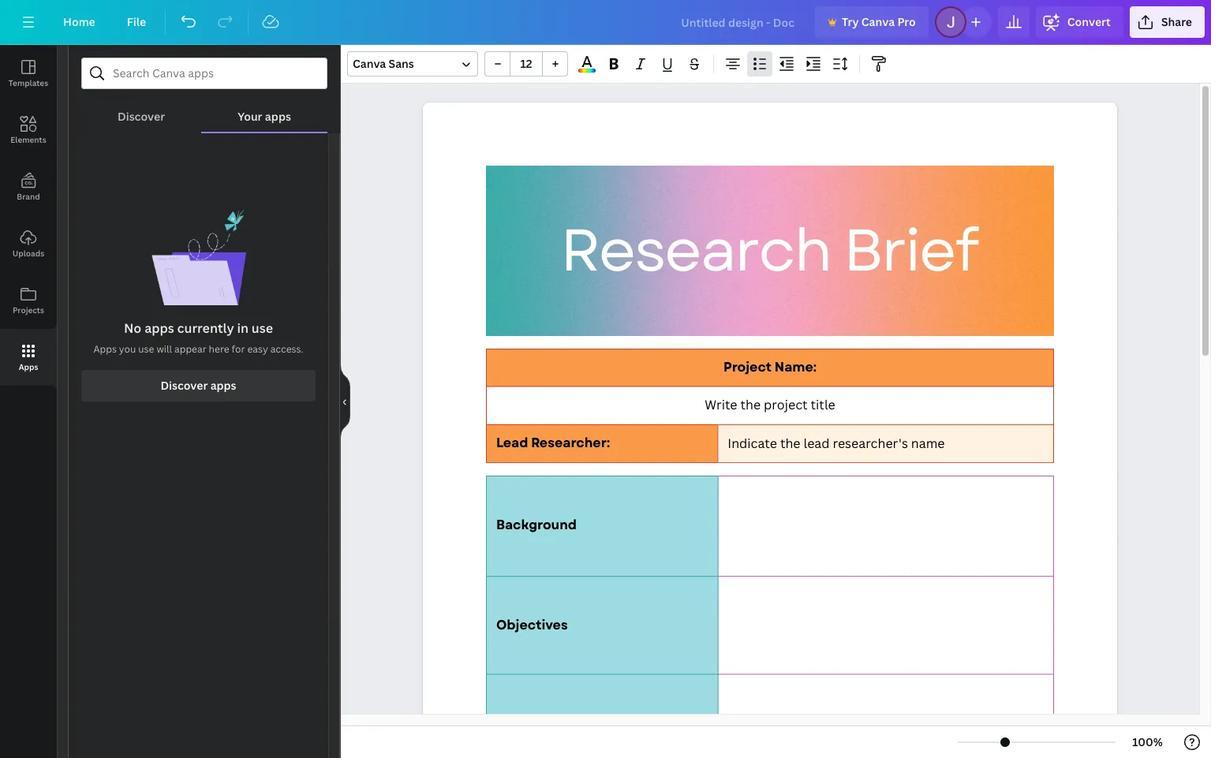Task type: describe. For each thing, give the bounding box(es) containing it.
easy
[[247, 343, 268, 356]]

you
[[119, 343, 136, 356]]

home
[[63, 14, 95, 29]]

no
[[124, 320, 142, 337]]

apps for your
[[265, 109, 291, 124]]

discover apps
[[161, 378, 236, 393]]

will
[[157, 343, 172, 356]]

access.
[[270, 343, 304, 356]]

currently
[[177, 320, 234, 337]]

apps for no
[[145, 320, 174, 337]]

try canva pro
[[842, 14, 916, 29]]

side panel tab list
[[0, 45, 57, 386]]

elements
[[10, 134, 46, 145]]

pro
[[898, 14, 916, 29]]

home link
[[51, 6, 108, 38]]

your apps button
[[201, 89, 328, 132]]

for
[[232, 343, 245, 356]]

color range image
[[579, 69, 596, 73]]

canva sans
[[353, 56, 414, 71]]

brief
[[844, 208, 978, 294]]

discover apps button
[[81, 370, 316, 402]]

file button
[[114, 6, 159, 38]]

canva inside dropdown button
[[353, 56, 386, 71]]

apps inside button
[[19, 362, 38, 373]]

share button
[[1130, 6, 1205, 38]]

no apps currently in use apps you use will appear here for easy access.
[[94, 320, 304, 356]]

in
[[237, 320, 249, 337]]

canva inside button
[[862, 14, 895, 29]]

hide image
[[340, 364, 350, 440]]

your
[[238, 109, 263, 124]]

0 horizontal spatial use
[[138, 343, 154, 356]]

appear
[[174, 343, 207, 356]]

apps for discover
[[210, 378, 236, 393]]

research brief
[[561, 208, 978, 294]]

apps button
[[0, 329, 57, 386]]



Task type: vqa. For each thing, say whether or not it's contained in the screenshot.
right 1
no



Task type: locate. For each thing, give the bounding box(es) containing it.
try
[[842, 14, 859, 29]]

1 vertical spatial discover
[[161, 378, 208, 393]]

discover inside button
[[118, 109, 165, 124]]

Search Canva apps search field
[[113, 58, 296, 88]]

1 horizontal spatial use
[[252, 320, 273, 337]]

0 vertical spatial apps
[[94, 343, 117, 356]]

discover for discover
[[118, 109, 165, 124]]

canva left sans
[[353, 56, 386, 71]]

file
[[127, 14, 146, 29]]

share
[[1162, 14, 1193, 29]]

your apps
[[238, 109, 291, 124]]

apps left you
[[94, 343, 117, 356]]

0 vertical spatial apps
[[265, 109, 291, 124]]

discover for discover apps
[[161, 378, 208, 393]]

apps inside button
[[265, 109, 291, 124]]

apps down projects
[[19, 362, 38, 373]]

projects
[[13, 305, 44, 316]]

0 horizontal spatial canva
[[353, 56, 386, 71]]

uploads button
[[0, 216, 57, 272]]

convert button
[[1036, 6, 1124, 38]]

research
[[561, 208, 831, 294]]

uploads
[[13, 248, 44, 259]]

discover down appear
[[161, 378, 208, 393]]

here
[[209, 343, 229, 356]]

1 vertical spatial canva
[[353, 56, 386, 71]]

templates
[[9, 77, 48, 88]]

0 horizontal spatial apps
[[145, 320, 174, 337]]

100%
[[1133, 735, 1163, 750]]

elements button
[[0, 102, 57, 159]]

discover inside button
[[161, 378, 208, 393]]

2 horizontal spatial apps
[[265, 109, 291, 124]]

2 vertical spatial apps
[[210, 378, 236, 393]]

empty folder image displayed when there are no installed apps image
[[151, 209, 246, 306]]

1 horizontal spatial canva
[[862, 14, 895, 29]]

use left the will
[[138, 343, 154, 356]]

apps down here
[[210, 378, 236, 393]]

canva
[[862, 14, 895, 29], [353, 56, 386, 71]]

apps up the will
[[145, 320, 174, 337]]

canva sans button
[[347, 51, 478, 77]]

main menu bar
[[0, 0, 1212, 45]]

Design title text field
[[669, 6, 809, 38]]

1 vertical spatial use
[[138, 343, 154, 356]]

1 horizontal spatial apps
[[210, 378, 236, 393]]

group
[[485, 51, 568, 77]]

0 horizontal spatial apps
[[19, 362, 38, 373]]

use
[[252, 320, 273, 337], [138, 343, 154, 356]]

apps inside the no apps currently in use apps you use will appear here for easy access.
[[145, 320, 174, 337]]

apps
[[94, 343, 117, 356], [19, 362, 38, 373]]

canva right try
[[862, 14, 895, 29]]

1 vertical spatial apps
[[145, 320, 174, 337]]

0 vertical spatial discover
[[118, 109, 165, 124]]

– – number field
[[515, 56, 538, 71]]

templates button
[[0, 45, 57, 102]]

apps inside the no apps currently in use apps you use will appear here for easy access.
[[94, 343, 117, 356]]

1 vertical spatial apps
[[19, 362, 38, 373]]

convert
[[1068, 14, 1111, 29]]

0 vertical spatial use
[[252, 320, 273, 337]]

discover
[[118, 109, 165, 124], [161, 378, 208, 393]]

apps right your
[[265, 109, 291, 124]]

apps
[[265, 109, 291, 124], [145, 320, 174, 337], [210, 378, 236, 393]]

sans
[[389, 56, 414, 71]]

apps inside button
[[210, 378, 236, 393]]

0 vertical spatial canva
[[862, 14, 895, 29]]

discover button
[[81, 89, 201, 132]]

discover down search canva apps search field
[[118, 109, 165, 124]]

100% button
[[1123, 730, 1174, 755]]

brand button
[[0, 159, 57, 216]]

try canva pro button
[[815, 6, 929, 38]]

Research Brief text field
[[423, 103, 1118, 759]]

use right the in
[[252, 320, 273, 337]]

1 horizontal spatial apps
[[94, 343, 117, 356]]

projects button
[[0, 272, 57, 329]]

brand
[[17, 191, 40, 202]]



